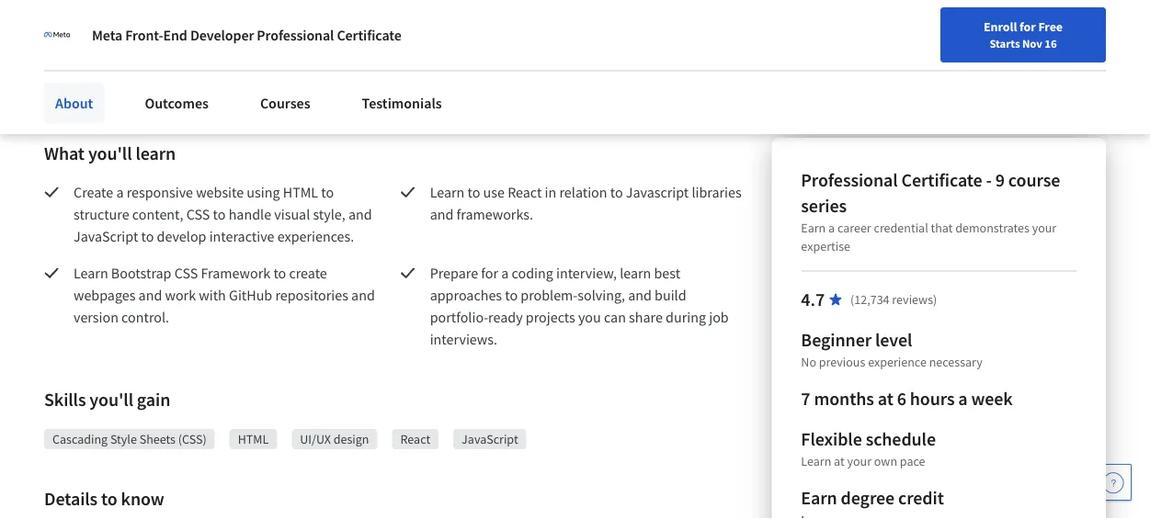 Task type: vqa. For each thing, say whether or not it's contained in the screenshot.
WORK
yes



Task type: locate. For each thing, give the bounding box(es) containing it.
0 vertical spatial at
[[878, 388, 894, 411]]

can
[[604, 308, 626, 326]]

1 testimonials from the top
[[362, 69, 442, 87]]

professional right developer
[[257, 26, 334, 44]]

to left use
[[468, 183, 480, 201]]

1 outcomes from the top
[[145, 69, 209, 87]]

your right find
[[680, 58, 705, 74]]

your left own
[[847, 453, 872, 470]]

learn up the webpages
[[74, 264, 108, 282]]

0 vertical spatial html
[[283, 183, 318, 201]]

1 vertical spatial html
[[238, 431, 269, 448]]

2 horizontal spatial your
[[1032, 220, 1057, 236]]

your down course at the top right
[[1032, 220, 1057, 236]]

for
[[1020, 18, 1036, 35], [481, 264, 498, 282]]

best
[[654, 264, 681, 282]]

ui/ux
[[300, 431, 331, 448]]

2 horizontal spatial learn
[[801, 453, 832, 470]]

0 vertical spatial for
[[1020, 18, 1036, 35]]

about link for first testimonials 'link' from the bottom of the page
[[44, 83, 104, 123]]

earn degree credit
[[801, 487, 944, 510]]

and left frameworks.
[[430, 205, 454, 223]]

details to know
[[44, 488, 164, 511]]

html up visual
[[283, 183, 318, 201]]

and inside prepare for a coding interview, learn best approaches to problem-solving, and build portfolio-ready projects you can share during job interviews.
[[628, 286, 652, 304]]

0 vertical spatial certificate
[[337, 26, 402, 44]]

1 vertical spatial earn
[[801, 487, 837, 510]]

learn inside learn to use react in relation to javascript libraries and frameworks.
[[430, 183, 465, 201]]

webpages
[[74, 286, 136, 304]]

0 vertical spatial learn
[[430, 183, 465, 201]]

outcomes link
[[134, 58, 220, 98], [134, 83, 220, 123]]

learn left use
[[430, 183, 465, 201]]

2 vertical spatial your
[[847, 453, 872, 470]]

about link down coursera image
[[44, 83, 104, 123]]

0 vertical spatial outcomes
[[145, 69, 209, 87]]

1 vertical spatial css
[[174, 264, 198, 282]]

prepare for a coding interview, learn best approaches to problem-solving, and build portfolio-ready projects you can share during job interviews.
[[430, 264, 732, 349]]

months
[[814, 388, 874, 411]]

front-
[[125, 26, 163, 44]]

css inside create a responsive website using html to structure content, css to handle visual style, and javascript to develop interactive experiences.
[[186, 205, 210, 223]]

developer
[[190, 26, 254, 44]]

you'll for what
[[88, 142, 132, 165]]

series
[[801, 194, 847, 217]]

1 horizontal spatial react
[[508, 183, 542, 201]]

job
[[709, 308, 729, 326]]

at
[[878, 388, 894, 411], [834, 453, 845, 470]]

learn
[[136, 142, 176, 165], [620, 264, 651, 282]]

1 vertical spatial outcomes
[[145, 94, 209, 112]]

experience
[[868, 354, 927, 371]]

0 horizontal spatial your
[[680, 58, 705, 74]]

react
[[508, 183, 542, 201], [400, 431, 430, 448]]

in
[[545, 183, 557, 201]]

about link for 2nd testimonials 'link' from the bottom
[[44, 58, 104, 98]]

1 vertical spatial professional
[[801, 169, 898, 192]]

0 horizontal spatial certificate
[[337, 26, 402, 44]]

0 vertical spatial react
[[508, 183, 542, 201]]

at down the flexible at the right
[[834, 453, 845, 470]]

and right repositories
[[351, 286, 375, 304]]

0 vertical spatial you'll
[[88, 142, 132, 165]]

for up "nov" on the right top of page
[[1020, 18, 1036, 35]]

professional inside professional certificate - 9 course series earn a career credential that demonstrates your expertise
[[801, 169, 898, 192]]

1 vertical spatial testimonials
[[362, 94, 442, 112]]

a up expertise
[[829, 220, 835, 236]]

for up the approaches on the left bottom
[[481, 264, 498, 282]]

1 vertical spatial courses
[[260, 94, 310, 112]]

about down coursera image
[[55, 94, 93, 112]]

html inside create a responsive website using html to structure content, css to handle visual style, and javascript to develop interactive experiences.
[[283, 183, 318, 201]]

2 earn from the top
[[801, 487, 837, 510]]

javascript inside create a responsive website using html to structure content, css to handle visual style, and javascript to develop interactive experiences.
[[74, 227, 138, 246]]

1 horizontal spatial for
[[1020, 18, 1036, 35]]

use
[[483, 183, 505, 201]]

2 outcomes link from the top
[[134, 83, 220, 123]]

css up the develop
[[186, 205, 210, 223]]

and up control. on the left bottom of page
[[138, 286, 162, 304]]

earn up learn more about degree credit 'element'
[[801, 487, 837, 510]]

css inside learn bootstrap css framework to create webpages and work with github repositories and version control.
[[174, 264, 198, 282]]

shopping cart: 1 item image
[[788, 51, 823, 80]]

career
[[838, 220, 871, 236]]

2 about from the top
[[55, 94, 93, 112]]

0 vertical spatial courses
[[260, 69, 310, 87]]

learn inside learn bootstrap css framework to create webpages and work with github repositories and version control.
[[74, 264, 108, 282]]

english button
[[832, 37, 943, 97]]

1 horizontal spatial javascript
[[462, 431, 518, 448]]

courses link for 2nd testimonials 'link' from the bottom
[[249, 58, 321, 98]]

1 earn from the top
[[801, 220, 826, 236]]

to
[[321, 183, 334, 201], [468, 183, 480, 201], [610, 183, 623, 201], [213, 205, 226, 223], [141, 227, 154, 246], [273, 264, 286, 282], [505, 286, 518, 304], [101, 488, 117, 511]]

learn
[[430, 183, 465, 201], [74, 264, 108, 282], [801, 453, 832, 470]]

credit
[[898, 487, 944, 510]]

1 horizontal spatial your
[[847, 453, 872, 470]]

about for about link associated with first testimonials 'link' from the bottom of the page
[[55, 94, 93, 112]]

0 horizontal spatial javascript
[[74, 227, 138, 246]]

you'll up "create"
[[88, 142, 132, 165]]

and right style,
[[348, 205, 372, 223]]

outcomes for about link associated with first testimonials 'link' from the bottom of the page
[[145, 94, 209, 112]]

courses link
[[249, 58, 321, 98], [249, 83, 321, 123]]

2 vertical spatial learn
[[801, 453, 832, 470]]

1 vertical spatial react
[[400, 431, 430, 448]]

and up share
[[628, 286, 652, 304]]

style
[[110, 431, 137, 448]]

javascript
[[74, 227, 138, 246], [462, 431, 518, 448]]

about link down meta image
[[44, 58, 104, 98]]

develop
[[157, 227, 206, 246]]

show notifications image
[[969, 60, 991, 82]]

a right "create"
[[116, 183, 124, 201]]

you'll
[[88, 142, 132, 165], [90, 389, 133, 412]]

a inside prepare for a coding interview, learn best approaches to problem-solving, and build portfolio-ready projects you can share during job interviews.
[[501, 264, 509, 282]]

1 outcomes link from the top
[[134, 58, 220, 98]]

1 horizontal spatial learn
[[620, 264, 651, 282]]

0 vertical spatial about
[[55, 69, 93, 87]]

a left coding
[[501, 264, 509, 282]]

1 vertical spatial learn
[[620, 264, 651, 282]]

1 horizontal spatial at
[[878, 388, 894, 411]]

and inside learn to use react in relation to javascript libraries and frameworks.
[[430, 205, 454, 223]]

0 vertical spatial css
[[186, 205, 210, 223]]

learn up responsive
[[136, 142, 176, 165]]

individuals link
[[22, 0, 130, 37]]

learn for learn bootstrap css framework to create webpages and work with github repositories and version control.
[[74, 264, 108, 282]]

flexible schedule learn at your own pace
[[801, 428, 936, 470]]

career
[[734, 58, 769, 74]]

prepare
[[430, 264, 478, 282]]

0 horizontal spatial for
[[481, 264, 498, 282]]

details
[[44, 488, 98, 511]]

0 horizontal spatial professional
[[257, 26, 334, 44]]

2 about link from the top
[[44, 83, 104, 123]]

2 courses link from the top
[[249, 83, 321, 123]]

structure
[[74, 205, 129, 223]]

experiences.
[[277, 227, 354, 246]]

learn inside flexible schedule learn at your own pace
[[801, 453, 832, 470]]

1 horizontal spatial certificate
[[902, 169, 983, 192]]

about down meta image
[[55, 69, 93, 87]]

2 outcomes from the top
[[145, 94, 209, 112]]

that
[[931, 220, 953, 236]]

0 horizontal spatial html
[[238, 431, 269, 448]]

you'll up style
[[90, 389, 133, 412]]

content,
[[132, 205, 184, 223]]

to up ready
[[505, 286, 518, 304]]

1 vertical spatial about
[[55, 94, 93, 112]]

0 horizontal spatial learn
[[74, 264, 108, 282]]

about for 2nd testimonials 'link' from the bottom about link
[[55, 69, 93, 87]]

html
[[283, 183, 318, 201], [238, 431, 269, 448]]

react right the design
[[400, 431, 430, 448]]

cascading
[[52, 431, 108, 448]]

0 vertical spatial testimonials
[[362, 69, 442, 87]]

testimonials
[[362, 69, 442, 87], [362, 94, 442, 112]]

1 vertical spatial certificate
[[902, 169, 983, 192]]

react inside learn to use react in relation to javascript libraries and frameworks.
[[508, 183, 542, 201]]

courses link for first testimonials 'link' from the bottom of the page
[[249, 83, 321, 123]]

1 about link from the top
[[44, 58, 104, 98]]

0 vertical spatial your
[[680, 58, 705, 74]]

for inside prepare for a coding interview, learn best approaches to problem-solving, and build portfolio-ready projects you can share during job interviews.
[[481, 264, 498, 282]]

approaches
[[430, 286, 502, 304]]

0 horizontal spatial learn
[[136, 142, 176, 165]]

learn left best
[[620, 264, 651, 282]]

0 vertical spatial earn
[[801, 220, 826, 236]]

2 testimonials from the top
[[362, 94, 442, 112]]

javascript
[[626, 183, 689, 201]]

about
[[55, 69, 93, 87], [55, 94, 93, 112]]

1 vertical spatial for
[[481, 264, 498, 282]]

at left '6'
[[878, 388, 894, 411]]

0 horizontal spatial at
[[834, 453, 845, 470]]

1 horizontal spatial learn
[[430, 183, 465, 201]]

for inside enroll for free starts nov 16
[[1020, 18, 1036, 35]]

1 vertical spatial your
[[1032, 220, 1057, 236]]

1 vertical spatial you'll
[[90, 389, 133, 412]]

1 vertical spatial at
[[834, 453, 845, 470]]

problem-
[[521, 286, 578, 304]]

schedule
[[866, 428, 936, 451]]

None search field
[[247, 48, 431, 85]]

outcomes link for about link associated with first testimonials 'link' from the bottom of the page
[[134, 83, 220, 123]]

1 courses link from the top
[[249, 58, 321, 98]]

0 vertical spatial javascript
[[74, 227, 138, 246]]

0 vertical spatial professional
[[257, 26, 334, 44]]

1 vertical spatial learn
[[74, 264, 108, 282]]

your inside find your new career link
[[680, 58, 705, 74]]

create
[[289, 264, 327, 282]]

html right (css)
[[238, 431, 269, 448]]

earn
[[801, 220, 826, 236], [801, 487, 837, 510]]

1 about from the top
[[55, 69, 93, 87]]

certificate inside professional certificate - 9 course series earn a career credential that demonstrates your expertise
[[902, 169, 983, 192]]

1 horizontal spatial html
[[283, 183, 318, 201]]

reviews)
[[892, 292, 937, 308]]

sheets
[[139, 431, 176, 448]]

learn down the flexible at the right
[[801, 453, 832, 470]]

to left create on the bottom of the page
[[273, 264, 286, 282]]

react left in
[[508, 183, 542, 201]]

learn for learn to use react in relation to javascript libraries and frameworks.
[[430, 183, 465, 201]]

a
[[116, 183, 124, 201], [829, 220, 835, 236], [501, 264, 509, 282], [958, 388, 968, 411]]

meta
[[92, 26, 122, 44]]

design
[[334, 431, 369, 448]]

find your new career link
[[645, 55, 778, 78]]

1 horizontal spatial professional
[[801, 169, 898, 192]]

to down "website"
[[213, 205, 226, 223]]

courses
[[260, 69, 310, 87], [260, 94, 310, 112]]

about link
[[44, 58, 104, 98], [44, 83, 104, 123]]

control.
[[121, 308, 169, 326]]

you'll for skills
[[90, 389, 133, 412]]

enroll for free starts nov 16
[[984, 18, 1063, 51]]

at inside flexible schedule learn at your own pace
[[834, 453, 845, 470]]

to right 'relation'
[[610, 183, 623, 201]]

earn up expertise
[[801, 220, 826, 236]]

professional up series
[[801, 169, 898, 192]]

css up work
[[174, 264, 198, 282]]

1 testimonials link from the top
[[351, 58, 453, 98]]

0 vertical spatial learn
[[136, 142, 176, 165]]

your inside flexible schedule learn at your own pace
[[847, 453, 872, 470]]



Task type: describe. For each thing, give the bounding box(es) containing it.
to up style,
[[321, 183, 334, 201]]

visual
[[274, 205, 310, 223]]

1 courses from the top
[[260, 69, 310, 87]]

(css)
[[178, 431, 207, 448]]

(12,734 reviews)
[[851, 292, 937, 308]]

enroll
[[984, 18, 1017, 35]]

using
[[247, 183, 280, 201]]

7
[[801, 388, 811, 411]]

interactive
[[209, 227, 274, 246]]

previous
[[819, 354, 866, 371]]

2 courses from the top
[[260, 94, 310, 112]]

coursera image
[[15, 52, 131, 81]]

-
[[986, 169, 992, 192]]

find your new career
[[654, 58, 769, 74]]

with
[[199, 286, 226, 304]]

portfolio-
[[430, 308, 488, 326]]

outcomes for 2nd testimonials 'link' from the bottom about link
[[145, 69, 209, 87]]

0 horizontal spatial react
[[400, 431, 430, 448]]

handle
[[229, 205, 271, 223]]

version
[[74, 308, 119, 326]]

learn inside prepare for a coding interview, learn best approaches to problem-solving, and build portfolio-ready projects you can share during job interviews.
[[620, 264, 651, 282]]

repositories
[[275, 286, 348, 304]]

gain
[[137, 389, 170, 412]]

projects
[[526, 308, 575, 326]]

ui/ux design
[[300, 431, 369, 448]]

4.7
[[801, 288, 825, 311]]

nov
[[1022, 36, 1043, 51]]

1 vertical spatial javascript
[[462, 431, 518, 448]]

9
[[996, 169, 1005, 192]]

testimonials for first testimonials 'link' from the bottom of the page
[[362, 94, 442, 112]]

testimonials for 2nd testimonials 'link' from the bottom
[[362, 69, 442, 87]]

earn inside professional certificate - 9 course series earn a career credential that demonstrates your expertise
[[801, 220, 826, 236]]

16
[[1045, 36, 1057, 51]]

create
[[74, 183, 113, 201]]

solving,
[[578, 286, 625, 304]]

and inside create a responsive website using html to structure content, css to handle visual style, and javascript to develop interactive experiences.
[[348, 205, 372, 223]]

share
[[629, 308, 663, 326]]

free
[[1039, 18, 1063, 35]]

meta image
[[44, 22, 70, 48]]

english
[[865, 57, 910, 76]]

to down content,
[[141, 227, 154, 246]]

bootstrap
[[111, 264, 172, 282]]

pace
[[900, 453, 926, 470]]

7 months at 6 hours a week
[[801, 388, 1013, 411]]

find
[[654, 58, 678, 74]]

build
[[655, 286, 687, 304]]

relation
[[560, 183, 607, 201]]

to left know
[[101, 488, 117, 511]]

during
[[666, 308, 706, 326]]

interview,
[[556, 264, 617, 282]]

create a responsive website using html to structure content, css to handle visual style, and javascript to develop interactive experiences.
[[74, 183, 375, 246]]

week
[[971, 388, 1013, 411]]

github
[[229, 286, 272, 304]]

for for prepare
[[481, 264, 498, 282]]

cascading style sheets (css)
[[52, 431, 207, 448]]

help center image
[[1103, 472, 1125, 494]]

learn bootstrap css framework to create webpages and work with github repositories and version control.
[[74, 264, 378, 326]]

learn more about degree credit element
[[801, 511, 863, 520]]

your inside professional certificate - 9 course series earn a career credential that demonstrates your expertise
[[1032, 220, 1057, 236]]

hours
[[910, 388, 955, 411]]

for for enroll
[[1020, 18, 1036, 35]]

flexible
[[801, 428, 862, 451]]

beginner level no previous experience necessary
[[801, 329, 983, 371]]

frameworks.
[[457, 205, 533, 223]]

demonstrates
[[956, 220, 1030, 236]]

skills
[[44, 389, 86, 412]]

a inside create a responsive website using html to structure content, css to handle visual style, and javascript to develop interactive experiences.
[[116, 183, 124, 201]]

course
[[1009, 169, 1060, 192]]

style,
[[313, 205, 345, 223]]

2 testimonials link from the top
[[351, 83, 453, 123]]

know
[[121, 488, 164, 511]]

individuals
[[50, 9, 123, 28]]

outcomes link for 2nd testimonials 'link' from the bottom about link
[[134, 58, 220, 98]]

credential
[[874, 220, 929, 236]]

6
[[897, 388, 907, 411]]

skills you'll gain
[[44, 389, 170, 412]]

level
[[875, 329, 913, 352]]

coding
[[512, 264, 553, 282]]

framework
[[201, 264, 271, 282]]

what
[[44, 142, 85, 165]]

(12,734
[[851, 292, 890, 308]]

work
[[165, 286, 196, 304]]

degree
[[841, 487, 895, 510]]

expertise
[[801, 238, 851, 255]]

own
[[874, 453, 898, 470]]

a left the week
[[958, 388, 968, 411]]

what you'll learn
[[44, 142, 176, 165]]

a inside professional certificate - 9 course series earn a career credential that demonstrates your expertise
[[829, 220, 835, 236]]

to inside prepare for a coding interview, learn best approaches to problem-solving, and build portfolio-ready projects you can share during job interviews.
[[505, 286, 518, 304]]

starts
[[990, 36, 1020, 51]]

interviews.
[[430, 330, 498, 349]]

website
[[196, 183, 244, 201]]

necessary
[[929, 354, 983, 371]]

professional certificate - 9 course series earn a career credential that demonstrates your expertise
[[801, 169, 1060, 255]]

new
[[707, 58, 731, 74]]

to inside learn bootstrap css framework to create webpages and work with github repositories and version control.
[[273, 264, 286, 282]]

no
[[801, 354, 817, 371]]

beginner
[[801, 329, 872, 352]]



